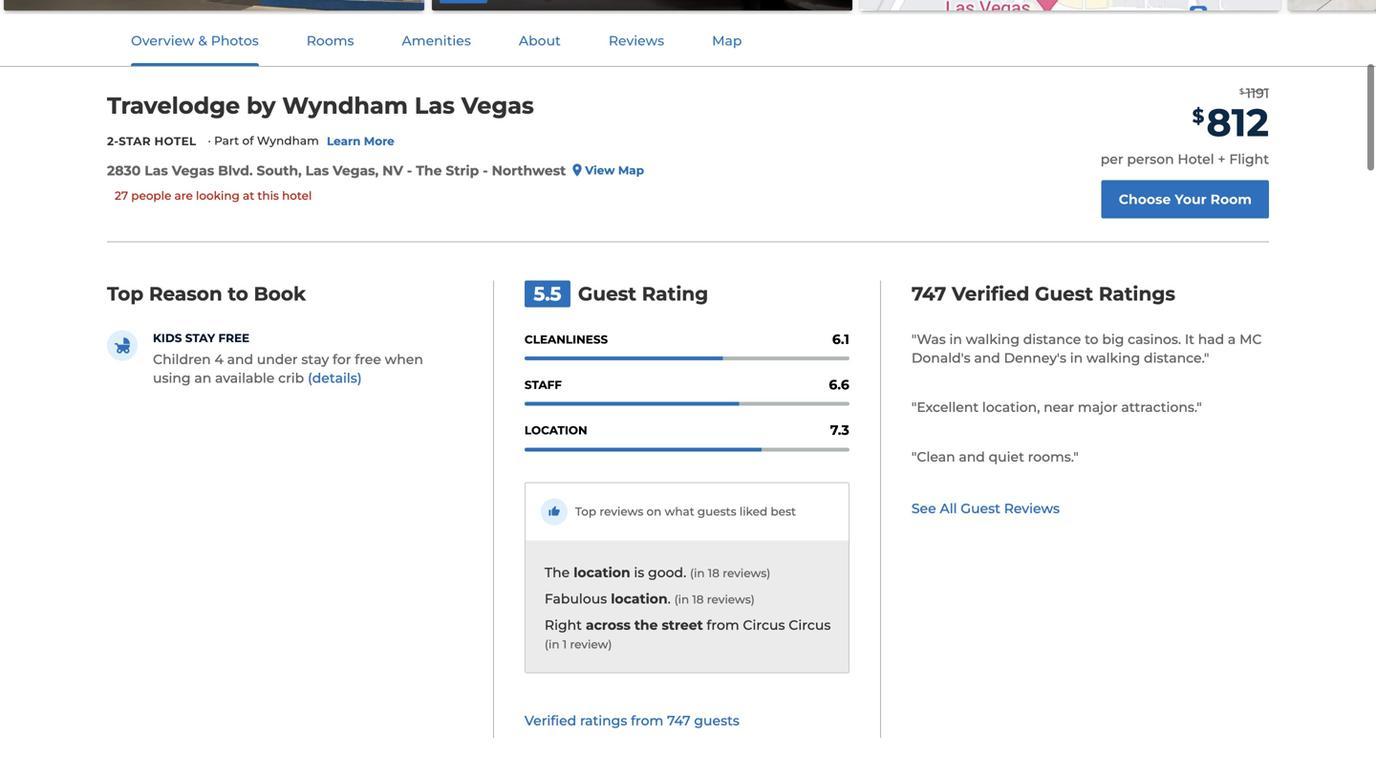 Task type: describe. For each thing, give the bounding box(es) containing it.
·
[[208, 134, 211, 148]]

las
[[415, 92, 455, 119]]

$ 1191 $ 812 per person hotel + flight
[[1101, 85, 1270, 167]]

denney's
[[1004, 350, 1067, 366]]

part
[[214, 134, 239, 148]]

guest for 747 verified guest ratings
[[1035, 282, 1094, 305]]

fabulous
[[545, 591, 607, 607]]

view
[[585, 163, 615, 177]]

it
[[1185, 331, 1195, 347]]

top for top reviews on what guests liked best
[[575, 505, 597, 518]]

guest rating
[[578, 282, 709, 305]]

the
[[545, 564, 570, 581]]

this
[[258, 189, 279, 203]]

street
[[662, 617, 703, 633]]

lobby or reception image
[[1289, 0, 1377, 11]]

rooms button
[[284, 15, 377, 66]]

1 horizontal spatial 747
[[912, 282, 947, 305]]

photos
[[211, 33, 259, 49]]

reviews) inside fabulous location . (in 18 reviews)
[[707, 593, 755, 606]]

attractions."
[[1122, 399, 1202, 416]]

review)
[[570, 638, 612, 652]]

1
[[563, 638, 567, 652]]

travelodge
[[107, 92, 240, 119]]

more
[[364, 134, 395, 148]]

0 horizontal spatial $
[[1193, 104, 1205, 128]]

free
[[218, 331, 250, 345]]

guests for 747
[[694, 713, 740, 729]]

location
[[525, 424, 588, 437]]

learn more button
[[327, 133, 395, 149]]

&
[[198, 33, 207, 49]]

1 vertical spatial map
[[618, 163, 644, 177]]

good.
[[648, 564, 687, 581]]

1 vertical spatial in
[[1070, 350, 1083, 366]]

(in inside the location is good. (in 18 reviews)
[[690, 566, 705, 580]]

children
[[153, 351, 211, 367]]

children 4 and under stay for free when using an available crib
[[153, 351, 423, 386]]

.
[[668, 591, 671, 607]]

"clean and quiet rooms."
[[912, 449, 1079, 465]]

747 verified guest ratings
[[912, 282, 1176, 305]]

location for is good.
[[574, 564, 631, 581]]

is
[[634, 564, 645, 581]]

view map button
[[566, 162, 644, 178]]

0 horizontal spatial walking
[[966, 331, 1020, 347]]

from inside right across the street from circus circus (in 1 review)
[[707, 617, 740, 633]]

reviews button
[[586, 15, 687, 66]]

a
[[1228, 331, 1236, 347]]

18 inside the location is good. (in 18 reviews)
[[708, 566, 720, 580]]

see all guest reviews
[[912, 500, 1060, 517]]

property building image
[[4, 0, 424, 11]]

ratings
[[580, 713, 627, 729]]

5.5
[[534, 282, 562, 305]]

available
[[215, 370, 275, 386]]

rooms."
[[1028, 449, 1079, 465]]

to inside "was in walking distance to big casinos. it had a mc donald's and denney's in walking distance."
[[1085, 331, 1099, 347]]

at
[[243, 189, 254, 203]]

18 inside fabulous location . (in 18 reviews)
[[692, 593, 704, 606]]

location for .
[[611, 591, 668, 607]]

casinos.
[[1128, 331, 1182, 347]]

the
[[635, 617, 658, 633]]

"excellent
[[912, 399, 979, 416]]

distance
[[1024, 331, 1082, 347]]

2-star hotel
[[107, 134, 196, 148]]

6.1
[[833, 331, 850, 347]]

by
[[247, 92, 276, 119]]

what
[[665, 505, 695, 518]]

per
[[1101, 151, 1124, 167]]

verified inside "button"
[[525, 713, 577, 729]]

overview
[[131, 33, 195, 49]]

1 circus from the left
[[743, 617, 785, 633]]

right across the street from circus circus (in 1 review)
[[545, 617, 831, 652]]

flight
[[1230, 151, 1270, 167]]

0 horizontal spatial to
[[228, 282, 248, 305]]

2 circus from the left
[[789, 617, 831, 633]]

mc
[[1240, 331, 1262, 347]]

had
[[1199, 331, 1225, 347]]

"was
[[912, 331, 946, 347]]

1 horizontal spatial reviews
[[1004, 500, 1060, 517]]

747 inside verified ratings from 747 guests "button"
[[667, 713, 691, 729]]

7.3
[[831, 422, 850, 438]]

choose your room button
[[1102, 180, 1270, 218]]

about button
[[496, 15, 584, 66]]

an
[[194, 370, 211, 386]]

big
[[1103, 331, 1125, 347]]

+
[[1218, 151, 1226, 167]]

0 horizontal spatial guest
[[578, 282, 637, 305]]

the location is good. (in 18 reviews)
[[545, 564, 771, 581]]

hotel inside $ 1191 $ 812 per person hotel + flight
[[1178, 151, 1215, 167]]

(in inside right across the street from circus circus (in 1 review)
[[545, 638, 560, 652]]

across
[[586, 617, 631, 633]]

rooms
[[307, 33, 354, 49]]

vegas
[[461, 92, 534, 119]]

· part of wyndham learn more
[[208, 134, 395, 148]]

overview & photos button
[[108, 15, 282, 66]]



Task type: vqa. For each thing, say whether or not it's contained in the screenshot.
12/21 to the middle
no



Task type: locate. For each thing, give the bounding box(es) containing it.
0 vertical spatial verified
[[952, 282, 1030, 305]]

guest up distance
[[1035, 282, 1094, 305]]

top
[[107, 282, 144, 305], [575, 505, 597, 518]]

amenities
[[402, 33, 471, 49]]

2 horizontal spatial (in
[[690, 566, 705, 580]]

reason
[[149, 282, 222, 305]]

18 right good.
[[708, 566, 720, 580]]

walking down big
[[1087, 350, 1141, 366]]

guest right 5.5
[[578, 282, 637, 305]]

0 vertical spatial map
[[712, 33, 742, 49]]

0 horizontal spatial circus
[[743, 617, 785, 633]]

2-
[[107, 134, 119, 148]]

27
[[115, 189, 128, 203]]

(details)
[[308, 370, 362, 386]]

stay
[[302, 351, 329, 367]]

book
[[254, 282, 306, 305]]

0 vertical spatial from
[[707, 617, 740, 633]]

view map
[[585, 163, 644, 177]]

18 right .
[[692, 593, 704, 606]]

reviews) down liked on the right bottom of page
[[723, 566, 771, 580]]

reviews) inside the location is good. (in 18 reviews)
[[723, 566, 771, 580]]

747 up "was
[[912, 282, 947, 305]]

0 horizontal spatial in
[[950, 331, 963, 347]]

map inside tab list
[[712, 33, 742, 49]]

right
[[545, 617, 582, 633]]

0 horizontal spatial 747
[[667, 713, 691, 729]]

1 horizontal spatial from
[[707, 617, 740, 633]]

verified left ratings
[[525, 713, 577, 729]]

0 vertical spatial top
[[107, 282, 144, 305]]

location down is
[[611, 591, 668, 607]]

0 vertical spatial reviews
[[609, 33, 665, 49]]

your
[[1175, 191, 1207, 207]]

2 vertical spatial (in
[[545, 638, 560, 652]]

guest right all
[[961, 500, 1001, 517]]

wyndham
[[282, 92, 408, 119], [257, 134, 319, 148]]

1 horizontal spatial to
[[1085, 331, 1099, 347]]

verified up distance
[[952, 282, 1030, 305]]

cleanliness
[[525, 333, 608, 346]]

1 vertical spatial verified
[[525, 713, 577, 729]]

guest
[[578, 282, 637, 305], [1035, 282, 1094, 305], [961, 500, 1001, 517]]

1191
[[1246, 85, 1270, 101]]

1 vertical spatial reviews)
[[707, 593, 755, 606]]

and inside children 4 and under stay for free when using an available crib
[[227, 351, 253, 367]]

(in right .
[[675, 593, 689, 606]]

map right "reviews" button
[[712, 33, 742, 49]]

of
[[242, 134, 254, 148]]

room
[[1211, 191, 1252, 207]]

1 vertical spatial from
[[631, 713, 664, 729]]

0 horizontal spatial from
[[631, 713, 664, 729]]

in
[[950, 331, 963, 347], [1070, 350, 1083, 366]]

to
[[228, 282, 248, 305], [1085, 331, 1099, 347]]

amenities button
[[379, 15, 494, 66]]

747 right ratings
[[667, 713, 691, 729]]

star
[[119, 134, 151, 148]]

$
[[1240, 87, 1245, 96], [1193, 104, 1205, 128]]

and
[[974, 350, 1001, 366], [227, 351, 253, 367], [959, 449, 985, 465]]

in up donald's
[[950, 331, 963, 347]]

guest inside see all guest reviews button
[[961, 500, 1001, 517]]

0 vertical spatial reviews)
[[723, 566, 771, 580]]

0 vertical spatial in
[[950, 331, 963, 347]]

and left 'quiet'
[[959, 449, 985, 465]]

"was in walking distance to big casinos. it had a mc donald's and denney's in walking distance."
[[912, 331, 1262, 366]]

1 horizontal spatial top
[[575, 505, 597, 518]]

1 horizontal spatial $
[[1240, 87, 1245, 96]]

overview & photos
[[131, 33, 259, 49]]

reviews
[[600, 505, 644, 518]]

"excellent location, near major attractions."
[[912, 399, 1202, 416]]

hotel
[[154, 134, 196, 148], [1178, 151, 1215, 167]]

learn
[[327, 134, 361, 148]]

fabulous location . (in 18 reviews)
[[545, 591, 755, 607]]

1 vertical spatial guests
[[694, 713, 740, 729]]

0 horizontal spatial top
[[107, 282, 144, 305]]

1 horizontal spatial circus
[[789, 617, 831, 633]]

0 horizontal spatial map
[[618, 163, 644, 177]]

"clean
[[912, 449, 956, 465]]

wyndham inside · part of wyndham learn more
[[257, 134, 319, 148]]

from right ratings
[[631, 713, 664, 729]]

kids stay free
[[153, 331, 250, 345]]

(details) button
[[308, 369, 362, 388]]

1 vertical spatial 747
[[667, 713, 691, 729]]

verified ratings from 747 guests button
[[525, 712, 740, 731]]

$ left 1191
[[1240, 87, 1245, 96]]

under
[[257, 351, 298, 367]]

0 vertical spatial $
[[1240, 87, 1245, 96]]

0 vertical spatial 18
[[708, 566, 720, 580]]

reviews) up right across the street from circus circus (in 1 review)
[[707, 593, 755, 606]]

tab list
[[107, 14, 766, 66]]

guest for see all guest reviews
[[961, 500, 1001, 517]]

wyndham right the of
[[257, 134, 319, 148]]

guests inside "button"
[[694, 713, 740, 729]]

person
[[1127, 151, 1175, 167]]

hotel left · on the top left of page
[[154, 134, 196, 148]]

1 horizontal spatial guest
[[961, 500, 1001, 517]]

free
[[355, 351, 381, 367]]

747
[[912, 282, 947, 305], [667, 713, 691, 729]]

1 vertical spatial 18
[[692, 593, 704, 606]]

walking up the denney's
[[966, 331, 1020, 347]]

looking
[[196, 189, 240, 203]]

are
[[174, 189, 193, 203]]

and up available
[[227, 351, 253, 367]]

0 vertical spatial walking
[[966, 331, 1020, 347]]

guests down right across the street from circus circus (in 1 review)
[[694, 713, 740, 729]]

crib
[[278, 370, 304, 386]]

1 vertical spatial reviews
[[1004, 500, 1060, 517]]

all
[[940, 500, 957, 517]]

0 vertical spatial (in
[[690, 566, 705, 580]]

location,
[[983, 399, 1040, 416]]

from right street
[[707, 617, 740, 633]]

1 vertical spatial hotel
[[1178, 151, 1215, 167]]

27 people are looking at this hotel
[[115, 189, 312, 203]]

choose your room
[[1119, 191, 1252, 207]]

wyndham up learn
[[282, 92, 408, 119]]

major
[[1078, 399, 1118, 416]]

map right view
[[618, 163, 644, 177]]

and inside "was in walking distance to big casinos. it had a mc donald's and denney's in walking distance."
[[974, 350, 1001, 366]]

reviews inside tab list
[[609, 33, 665, 49]]

rating
[[642, 282, 709, 305]]

1 horizontal spatial map
[[712, 33, 742, 49]]

$ left '812'
[[1193, 104, 1205, 128]]

see all guest reviews button
[[912, 482, 1060, 520]]

1 horizontal spatial in
[[1070, 350, 1083, 366]]

6.6
[[829, 377, 850, 393]]

reviews left map button
[[609, 33, 665, 49]]

1 horizontal spatial hotel
[[1178, 151, 1215, 167]]

using
[[153, 370, 191, 386]]

from inside "button"
[[631, 713, 664, 729]]

1 horizontal spatial 18
[[708, 566, 720, 580]]

liked
[[740, 505, 768, 518]]

0 vertical spatial 747
[[912, 282, 947, 305]]

to left book at the left top
[[228, 282, 248, 305]]

(in left 1
[[545, 638, 560, 652]]

to left big
[[1085, 331, 1099, 347]]

top for top reason to book
[[107, 282, 144, 305]]

best
[[771, 505, 796, 518]]

1 vertical spatial walking
[[1087, 350, 1141, 366]]

0 vertical spatial to
[[228, 282, 248, 305]]

0 horizontal spatial reviews
[[609, 33, 665, 49]]

kids
[[153, 331, 182, 345]]

(in
[[690, 566, 705, 580], [675, 593, 689, 606], [545, 638, 560, 652]]

top left reason at the left of page
[[107, 282, 144, 305]]

1 vertical spatial location
[[611, 591, 668, 607]]

0 vertical spatial guests
[[698, 505, 737, 518]]

donald's
[[912, 350, 971, 366]]

staff
[[525, 378, 562, 392]]

guests left liked on the right bottom of page
[[698, 505, 737, 518]]

0 horizontal spatial 18
[[692, 593, 704, 606]]

when
[[385, 351, 423, 367]]

1 horizontal spatial walking
[[1087, 350, 1141, 366]]

0 vertical spatial wyndham
[[282, 92, 408, 119]]

in down distance
[[1070, 350, 1083, 366]]

0 vertical spatial location
[[574, 564, 631, 581]]

and right donald's
[[974, 350, 1001, 366]]

top reason to book
[[107, 282, 306, 305]]

choose
[[1119, 191, 1171, 207]]

hotel
[[282, 189, 312, 203]]

(in inside fabulous location . (in 18 reviews)
[[675, 593, 689, 606]]

812
[[1207, 99, 1270, 146]]

for
[[333, 351, 351, 367]]

1 vertical spatial top
[[575, 505, 597, 518]]

hotel left +
[[1178, 151, 1215, 167]]

0 horizontal spatial (in
[[545, 638, 560, 652]]

tab list containing overview & photos
[[107, 14, 766, 66]]

top reviews on what guests liked best
[[575, 505, 796, 518]]

1 vertical spatial wyndham
[[257, 134, 319, 148]]

verified ratings from 747 guests
[[525, 713, 740, 729]]

travelodge by wyndham las vegas
[[107, 92, 534, 119]]

reviews down rooms."
[[1004, 500, 1060, 517]]

1 horizontal spatial (in
[[675, 593, 689, 606]]

1 vertical spatial to
[[1085, 331, 1099, 347]]

0 horizontal spatial hotel
[[154, 134, 196, 148]]

1 vertical spatial $
[[1193, 104, 1205, 128]]

0 horizontal spatial verified
[[525, 713, 577, 729]]

1 vertical spatial (in
[[675, 593, 689, 606]]

0 vertical spatial hotel
[[154, 134, 196, 148]]

reviews
[[609, 33, 665, 49], [1004, 500, 1060, 517]]

ratings
[[1099, 282, 1176, 305]]

guests for what
[[698, 505, 737, 518]]

circus
[[743, 617, 785, 633], [789, 617, 831, 633]]

(in right good.
[[690, 566, 705, 580]]

top left reviews
[[575, 505, 597, 518]]

2 horizontal spatial guest
[[1035, 282, 1094, 305]]

1 horizontal spatial verified
[[952, 282, 1030, 305]]

location up fabulous
[[574, 564, 631, 581]]



